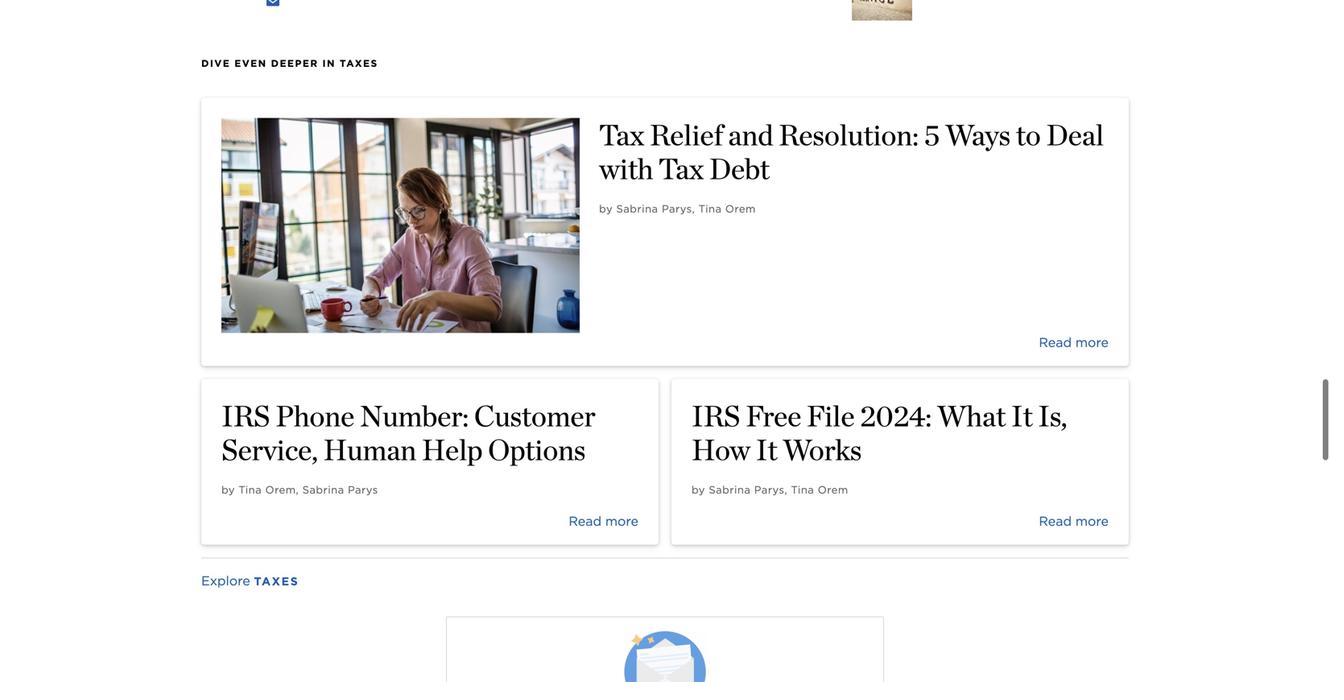 Task type: locate. For each thing, give the bounding box(es) containing it.
irs for irs free file 2024: what it is, how it works
[[692, 399, 741, 433]]

orem down service,
[[265, 484, 296, 496]]

orem down works
[[818, 484, 848, 496]]

orem down debt
[[725, 202, 756, 215]]

, down works
[[785, 484, 788, 496]]

tax left relief
[[599, 117, 644, 152]]

to
[[1016, 117, 1041, 152]]

sabrina for irs free file 2024: what it is, how it works
[[709, 484, 751, 496]]

more
[[1076, 335, 1109, 350], [605, 513, 639, 529], [1076, 513, 1109, 529]]

2 horizontal spatial parys
[[754, 484, 785, 496]]

1 horizontal spatial by
[[599, 202, 613, 215]]

2 horizontal spatial tina
[[791, 484, 814, 496]]

2 horizontal spatial orem
[[818, 484, 848, 496]]

by down service,
[[221, 484, 235, 496]]

1 horizontal spatial sabrina
[[616, 202, 658, 215]]

explore
[[201, 573, 250, 589]]

help
[[422, 432, 483, 467]]

read more
[[1039, 335, 1109, 350], [569, 513, 639, 529], [1039, 513, 1109, 529]]

by down how
[[692, 484, 705, 496]]

1 horizontal spatial irs
[[692, 399, 741, 433]]

by
[[599, 202, 613, 215], [221, 484, 235, 496], [692, 484, 705, 496]]

sabrina
[[616, 202, 658, 215], [302, 484, 344, 496], [709, 484, 751, 496]]

orem for tax
[[725, 202, 756, 215]]

1 horizontal spatial ,
[[692, 202, 695, 215]]

, down service,
[[296, 484, 299, 496]]

0 vertical spatial by sabrina parys , tina orem
[[599, 202, 756, 215]]

by sabrina parys , tina orem down with
[[599, 202, 756, 215]]

0 horizontal spatial by
[[221, 484, 235, 496]]

1 horizontal spatial taxes
[[340, 57, 378, 69]]

0 horizontal spatial parys
[[348, 484, 378, 496]]

parys
[[662, 202, 692, 215], [348, 484, 378, 496], [754, 484, 785, 496]]

irs phone number: customer service, human help options
[[221, 399, 596, 467]]

1 vertical spatial taxes
[[254, 575, 299, 588]]

parys for irs free file 2024: what it is, how it works
[[754, 484, 785, 496]]

works
[[783, 432, 862, 467]]

sabrina down with
[[616, 202, 658, 215]]

0 horizontal spatial it
[[756, 432, 777, 467]]

tina down debt
[[699, 202, 722, 215]]

and
[[728, 117, 773, 152]]

2024:
[[860, 399, 932, 433]]

read more for irs phone number: customer service, human help options
[[569, 513, 639, 529]]

free
[[746, 399, 801, 433]]

taxes right in
[[340, 57, 378, 69]]

tax
[[599, 117, 644, 152], [659, 151, 704, 186]]

tina for irs
[[791, 484, 814, 496]]

by sabrina parys , tina orem down how
[[692, 484, 848, 496]]

tina
[[699, 202, 722, 215], [239, 484, 262, 496], [791, 484, 814, 496]]

1 horizontal spatial parys
[[662, 202, 692, 215]]

taxes inside explore taxes
[[254, 575, 299, 588]]

2 horizontal spatial by
[[692, 484, 705, 496]]

irs inside irs free file 2024: what it is, how it works
[[692, 399, 741, 433]]

read more for irs free file 2024: what it is, how it works
[[1039, 513, 1109, 529]]

5
[[924, 117, 940, 152]]

parys for tax relief and resolution: 5 ways to deal with tax debt
[[662, 202, 692, 215]]

read
[[1039, 335, 1072, 350], [569, 513, 602, 529], [1039, 513, 1072, 529]]

taxes
[[340, 57, 378, 69], [254, 575, 299, 588]]

tina down service,
[[239, 484, 262, 496]]

it left the is,
[[1011, 399, 1033, 433]]

tax right with
[[659, 151, 704, 186]]

by down with
[[599, 202, 613, 215]]

1 horizontal spatial it
[[1011, 399, 1033, 433]]

by sabrina parys , tina orem
[[599, 202, 756, 215], [692, 484, 848, 496]]

0 vertical spatial taxes
[[340, 57, 378, 69]]

, down relief
[[692, 202, 695, 215]]

sabrina for tax relief and resolution: 5 ways to deal with tax debt
[[616, 202, 658, 215]]

parys down the human
[[348, 484, 378, 496]]

2 horizontal spatial sabrina
[[709, 484, 751, 496]]

,
[[692, 202, 695, 215], [296, 484, 299, 496], [785, 484, 788, 496]]

parys down works
[[754, 484, 785, 496]]

taxes right explore
[[254, 575, 299, 588]]

2 irs from the left
[[692, 399, 741, 433]]

0 horizontal spatial ,
[[296, 484, 299, 496]]

orem
[[725, 202, 756, 215], [265, 484, 296, 496], [818, 484, 848, 496]]

irs inside irs phone number: customer service, human help options
[[221, 399, 270, 433]]

irs left phone
[[221, 399, 270, 433]]

1 irs from the left
[[221, 399, 270, 433]]

0 horizontal spatial irs
[[221, 399, 270, 433]]

sabrina down how
[[709, 484, 751, 496]]

irs
[[221, 399, 270, 433], [692, 399, 741, 433]]

sabrina down the human
[[302, 484, 344, 496]]

orem for irs
[[818, 484, 848, 496]]

1 horizontal spatial tina
[[699, 202, 722, 215]]

0 horizontal spatial tina
[[239, 484, 262, 496]]

2 horizontal spatial ,
[[785, 484, 788, 496]]

even
[[235, 57, 267, 69]]

it right how
[[756, 432, 777, 467]]

, for relief
[[692, 202, 695, 215]]

1 vertical spatial by sabrina parys , tina orem
[[692, 484, 848, 496]]

deeper
[[271, 57, 318, 69]]

tina down works
[[791, 484, 814, 496]]

0 horizontal spatial taxes
[[254, 575, 299, 588]]

parys down relief
[[662, 202, 692, 215]]

1 horizontal spatial orem
[[725, 202, 756, 215]]

it
[[1011, 399, 1033, 433], [756, 432, 777, 467]]

irs left free
[[692, 399, 741, 433]]



Task type: describe. For each thing, give the bounding box(es) containing it.
relief
[[650, 117, 723, 152]]

dive
[[201, 57, 230, 69]]

dive even deeper in taxes
[[201, 57, 378, 69]]

more for irs phone number: customer service, human help options
[[605, 513, 639, 529]]

0 horizontal spatial orem
[[265, 484, 296, 496]]

resolution:
[[779, 117, 919, 152]]

read for irs free file 2024: what it is, how it works
[[1039, 513, 1072, 529]]

options
[[488, 432, 586, 467]]

by for irs free file 2024: what it is, how it works
[[692, 484, 705, 496]]

tax relief and resolution: 5 ways to deal with tax debt
[[599, 117, 1104, 186]]

by for tax relief and resolution: 5 ways to deal with tax debt
[[599, 202, 613, 215]]

explore taxes
[[201, 573, 299, 589]]

deal
[[1046, 117, 1104, 152]]

by sabrina parys , tina orem for works
[[692, 484, 848, 496]]

tina for tax
[[699, 202, 722, 215]]

by sabrina parys , tina orem for tax
[[599, 202, 756, 215]]

irs free file 2024: what it is, how it works
[[692, 399, 1067, 467]]

read for irs phone number: customer service, human help options
[[569, 513, 602, 529]]

0 horizontal spatial tax
[[599, 117, 644, 152]]

service,
[[221, 432, 318, 467]]

, for free
[[785, 484, 788, 496]]

irs for irs phone number: customer service, human help options
[[221, 399, 270, 433]]

, for phone
[[296, 484, 299, 496]]

debt
[[709, 151, 770, 186]]

by tina orem , sabrina parys
[[221, 484, 378, 496]]

1 horizontal spatial tax
[[659, 151, 704, 186]]

with
[[599, 151, 653, 186]]

more for irs free file 2024: what it is, how it works
[[1076, 513, 1109, 529]]

file
[[807, 399, 855, 433]]

is,
[[1038, 399, 1067, 433]]

phone
[[276, 399, 355, 433]]

by for irs phone number: customer service, human help options
[[221, 484, 235, 496]]

number:
[[360, 399, 469, 433]]

ways
[[945, 117, 1011, 152]]

what
[[937, 399, 1006, 433]]

0 horizontal spatial sabrina
[[302, 484, 344, 496]]

customer
[[474, 399, 596, 433]]

in
[[322, 57, 336, 69]]

how
[[692, 432, 751, 467]]

human
[[323, 432, 416, 467]]



Task type: vqa. For each thing, say whether or not it's contained in the screenshot.
bottommost USAA
no



